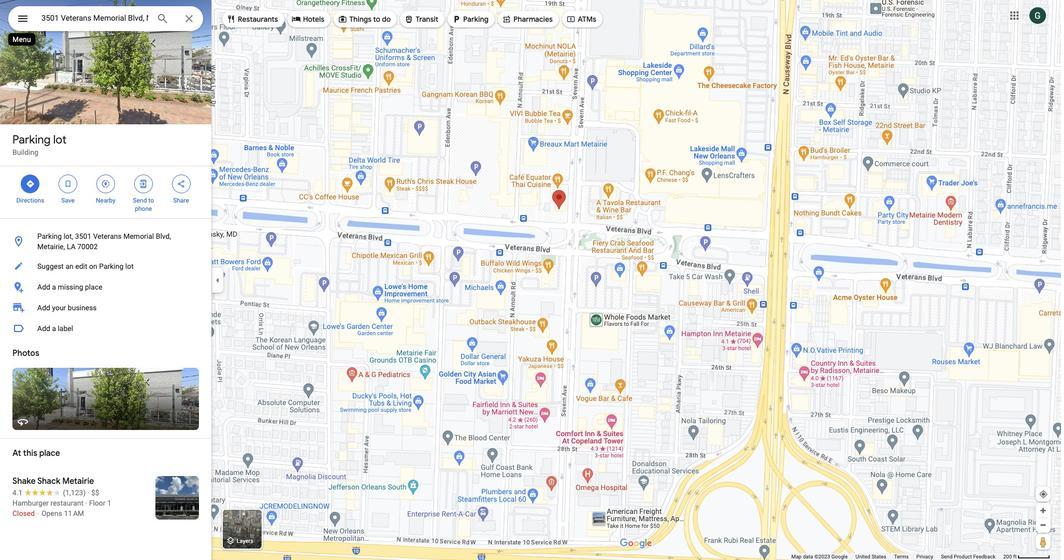 Task type: locate. For each thing, give the bounding box(es) containing it.
a left missing
[[52, 283, 56, 291]]

parking
[[463, 15, 489, 24], [12, 133, 51, 147], [37, 232, 62, 240], [99, 262, 124, 271]]

a inside add a missing place button
[[52, 283, 56, 291]]

· left price: moderate icon
[[87, 489, 89, 497]]

united states button
[[856, 553, 887, 560]]

1 horizontal spatial lot
[[125, 262, 134, 271]]

send product feedback
[[941, 554, 996, 560]]

missing
[[58, 283, 83, 291]]

send left the product
[[941, 554, 953, 560]]

1 add from the top
[[37, 283, 50, 291]]

add inside 'button'
[[37, 324, 50, 333]]

1 vertical spatial a
[[52, 324, 56, 333]]

0 horizontal spatial send
[[133, 197, 147, 204]]

0 vertical spatial send
[[133, 197, 147, 204]]

floor
[[89, 499, 105, 507]]

add down suggest
[[37, 283, 50, 291]]

0 horizontal spatial place
[[39, 448, 60, 459]]

parking right on
[[99, 262, 124, 271]]

edit
[[75, 262, 87, 271]]

a left label
[[52, 324, 56, 333]]

parking inside suggest an edit on parking lot button
[[99, 262, 124, 271]]

shack
[[37, 476, 60, 487]]

things
[[349, 15, 372, 24]]

4.1
[[12, 489, 23, 497]]

send inside 'button'
[[941, 554, 953, 560]]

1 horizontal spatial to
[[373, 15, 380, 24]]

restaurant
[[51, 499, 83, 507]]

to left do
[[373, 15, 380, 24]]

 hotels
[[292, 13, 324, 25]]

add for add a missing place
[[37, 283, 50, 291]]

4.1 stars 1,123 reviews image
[[12, 488, 86, 498]]

send up phone
[[133, 197, 147, 204]]

 things to do
[[338, 13, 391, 25]]

parking up building
[[12, 133, 51, 147]]

place right 'this'
[[39, 448, 60, 459]]

·
[[87, 489, 89, 497], [85, 499, 87, 507]]

place down on
[[85, 283, 102, 291]]

hamburger
[[12, 499, 49, 507]]

place inside add a missing place button
[[85, 283, 102, 291]]

2 add from the top
[[37, 304, 50, 312]]

None field
[[41, 12, 148, 24]]

0 vertical spatial ·
[[87, 489, 89, 497]]

· left the floor
[[85, 499, 87, 507]]

ft
[[1014, 554, 1017, 560]]

0 vertical spatial add
[[37, 283, 50, 291]]

send inside send to phone
[[133, 197, 147, 204]]

lot down memorial
[[125, 262, 134, 271]]

1 vertical spatial ·
[[85, 499, 87, 507]]


[[292, 13, 301, 25]]

3501
[[75, 232, 91, 240]]

0 vertical spatial place
[[85, 283, 102, 291]]

photos
[[12, 348, 39, 359]]

send
[[133, 197, 147, 204], [941, 554, 953, 560]]

show your location image
[[1039, 490, 1048, 499]]

1 vertical spatial lot
[[125, 262, 134, 271]]

suggest
[[37, 262, 64, 271]]

0 horizontal spatial to
[[148, 197, 154, 204]]

0 vertical spatial a
[[52, 283, 56, 291]]

lot
[[53, 133, 66, 147], [125, 262, 134, 271]]

to
[[373, 15, 380, 24], [148, 197, 154, 204]]

0 horizontal spatial lot
[[53, 133, 66, 147]]

 restaurants
[[226, 13, 278, 25]]

footer
[[792, 553, 1004, 560]]

· $$
[[87, 489, 99, 497]]

0 vertical spatial lot
[[53, 133, 66, 147]]

states
[[872, 554, 887, 560]]

to inside  things to do
[[373, 15, 380, 24]]

actions for parking lot region
[[0, 166, 211, 218]]

$$
[[91, 489, 99, 497]]

add left your
[[37, 304, 50, 312]]

show street view coverage image
[[1036, 534, 1051, 550]]

200
[[1004, 554, 1012, 560]]

1 vertical spatial place
[[39, 448, 60, 459]]

1 vertical spatial add
[[37, 304, 50, 312]]

add
[[37, 283, 50, 291], [37, 304, 50, 312], [37, 324, 50, 333]]

1 horizontal spatial place
[[85, 283, 102, 291]]


[[566, 13, 576, 25]]

1 horizontal spatial send
[[941, 554, 953, 560]]

add your business
[[37, 304, 97, 312]]

add your business link
[[0, 297, 211, 318]]

1 vertical spatial send
[[941, 554, 953, 560]]

at this place
[[12, 448, 60, 459]]

metairie,
[[37, 243, 65, 251]]

parking lot main content
[[0, 0, 211, 560]]

footer containing map data ©2023 google
[[792, 553, 1004, 560]]

lot up the ""
[[53, 133, 66, 147]]

phone
[[135, 205, 152, 212]]

business
[[68, 304, 97, 312]]

opens
[[42, 509, 62, 518]]

hotels
[[303, 15, 324, 24]]

on
[[89, 262, 97, 271]]

2 a from the top
[[52, 324, 56, 333]]

transit
[[416, 15, 438, 24]]

1 a from the top
[[52, 283, 56, 291]]

add left label
[[37, 324, 50, 333]]

parking up metairie,
[[37, 232, 62, 240]]

send for send to phone
[[133, 197, 147, 204]]

a
[[52, 283, 56, 291], [52, 324, 56, 333]]

to up phone
[[148, 197, 154, 204]]

a inside add a label 'button'
[[52, 324, 56, 333]]

parking right 
[[463, 15, 489, 24]]

(1,123)
[[63, 489, 86, 497]]

memorial
[[123, 232, 154, 240]]

lot inside parking lot building
[[53, 133, 66, 147]]

terms
[[894, 554, 909, 560]]

veterans
[[93, 232, 122, 240]]

200 ft
[[1004, 554, 1017, 560]]

zoom out image
[[1040, 521, 1047, 529]]

3 add from the top
[[37, 324, 50, 333]]

place
[[85, 283, 102, 291], [39, 448, 60, 459]]

add for add your business
[[37, 304, 50, 312]]

send for send product feedback
[[941, 554, 953, 560]]

a for label
[[52, 324, 56, 333]]

share
[[173, 197, 189, 204]]

2 vertical spatial add
[[37, 324, 50, 333]]

add for add a label
[[37, 324, 50, 333]]

restaurants
[[238, 15, 278, 24]]

0 vertical spatial to
[[373, 15, 380, 24]]

blvd,
[[156, 232, 171, 240]]

1 vertical spatial to
[[148, 197, 154, 204]]

add inside button
[[37, 283, 50, 291]]

suggest an edit on parking lot
[[37, 262, 134, 271]]

 search field
[[8, 6, 203, 33]]



Task type: describe. For each thing, give the bounding box(es) containing it.
⋅
[[37, 509, 40, 518]]

privacy
[[917, 554, 933, 560]]


[[17, 11, 29, 26]]


[[101, 178, 110, 190]]

closed
[[12, 509, 35, 518]]

 parking
[[452, 13, 489, 25]]

add a label button
[[0, 318, 211, 339]]

 button
[[8, 6, 37, 33]]

a for missing
[[52, 283, 56, 291]]

parking lot building
[[12, 133, 66, 157]]

footer inside google maps element
[[792, 553, 1004, 560]]


[[139, 178, 148, 190]]

©2023
[[815, 554, 830, 560]]

suggest an edit on parking lot button
[[0, 256, 211, 277]]


[[177, 178, 186, 190]]

1
[[107, 499, 111, 507]]

 atms
[[566, 13, 596, 25]]

united states
[[856, 554, 887, 560]]

70002
[[77, 243, 98, 251]]

parking lot, 3501 veterans memorial blvd, metairie, la 70002
[[37, 232, 171, 251]]

this
[[23, 448, 37, 459]]

11 am
[[64, 509, 84, 518]]

privacy button
[[917, 553, 933, 560]]

add a missing place button
[[0, 277, 211, 297]]

parking inside parking lot, 3501 veterans memorial blvd, metairie, la 70002
[[37, 232, 62, 240]]

data
[[803, 554, 813, 560]]

collapse side panel image
[[212, 274, 223, 286]]

at
[[12, 448, 21, 459]]

zoom in image
[[1040, 507, 1047, 515]]

parking inside parking lot building
[[12, 133, 51, 147]]

 transit
[[404, 13, 438, 25]]

your
[[52, 304, 66, 312]]

to inside send to phone
[[148, 197, 154, 204]]

atms
[[578, 15, 596, 24]]

do
[[382, 15, 391, 24]]

terms button
[[894, 553, 909, 560]]

layers
[[237, 538, 253, 545]]

add a label
[[37, 324, 73, 333]]

la
[[67, 243, 76, 251]]

save
[[61, 197, 75, 204]]

shake
[[12, 476, 36, 487]]

pharmacies
[[514, 15, 553, 24]]

hamburger restaurant · floor 1 closed ⋅ opens 11 am
[[12, 499, 111, 518]]

united
[[856, 554, 871, 560]]

none field inside 3501 veterans memorial blvd, metairie, la 70002 "field"
[[41, 12, 148, 24]]

price: moderate image
[[91, 489, 99, 497]]


[[502, 13, 511, 25]]

product
[[954, 554, 972, 560]]

send to phone
[[133, 197, 154, 212]]

directions
[[16, 197, 44, 204]]

google
[[832, 554, 848, 560]]

· inside the hamburger restaurant · floor 1 closed ⋅ opens 11 am
[[85, 499, 87, 507]]

 pharmacies
[[502, 13, 553, 25]]

add a missing place
[[37, 283, 102, 291]]

feedback
[[973, 554, 996, 560]]

parking lot, 3501 veterans memorial blvd, metairie, la 70002 button
[[0, 227, 211, 256]]

google account: greg robinson  
(robinsongreg175@gmail.com) image
[[1030, 7, 1046, 24]]

shake shack metairie
[[12, 476, 94, 487]]


[[63, 178, 73, 190]]


[[226, 13, 236, 25]]


[[404, 13, 414, 25]]

map
[[792, 554, 802, 560]]

label
[[58, 324, 73, 333]]

parking inside  parking
[[463, 15, 489, 24]]

map data ©2023 google
[[792, 554, 848, 560]]

building
[[12, 148, 38, 157]]

metairie
[[62, 476, 94, 487]]


[[26, 178, 35, 190]]

lot,
[[64, 232, 73, 240]]

lot inside button
[[125, 262, 134, 271]]


[[452, 13, 461, 25]]

200 ft button
[[1004, 554, 1050, 560]]

3501 Veterans Memorial Blvd, Metairie, LA 70002 field
[[8, 6, 203, 31]]

send product feedback button
[[941, 553, 996, 560]]

google maps element
[[0, 0, 1061, 560]]

an
[[66, 262, 73, 271]]

nearby
[[96, 197, 116, 204]]



Task type: vqa. For each thing, say whether or not it's contained in the screenshot.
1203 manhattan ave, manhattan beach, ca 90266 Field
no



